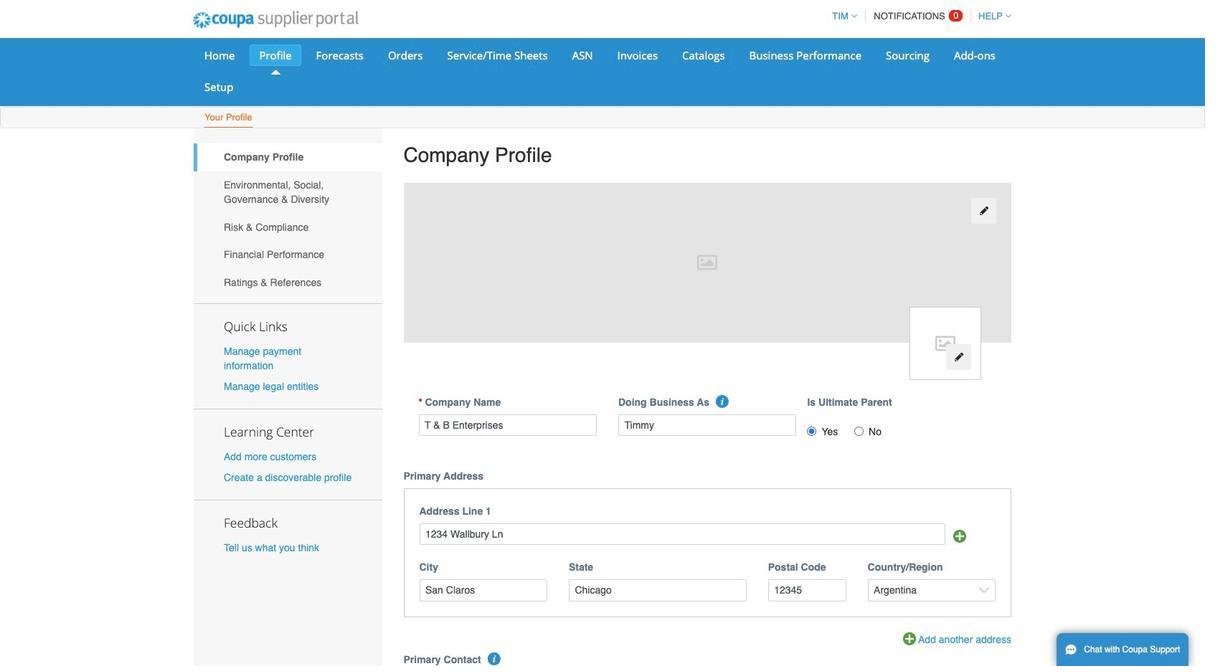 Task type: vqa. For each thing, say whether or not it's contained in the screenshot.
the Add title text field
no



Task type: locate. For each thing, give the bounding box(es) containing it.
None text field
[[419, 414, 597, 436], [419, 580, 547, 602], [569, 580, 747, 602], [768, 580, 846, 602], [419, 414, 597, 436], [419, 580, 547, 602], [569, 580, 747, 602], [768, 580, 846, 602]]

navigation
[[826, 2, 1011, 30]]

0 horizontal spatial change image image
[[954, 352, 964, 362]]

None radio
[[807, 427, 817, 436]]

add image
[[953, 530, 966, 543]]

logo image
[[910, 307, 981, 380]]

None radio
[[854, 427, 864, 436]]

1 horizontal spatial change image image
[[979, 206, 989, 216]]

change image image
[[979, 206, 989, 216], [954, 352, 964, 362]]

0 vertical spatial change image image
[[979, 206, 989, 216]]

1 vertical spatial change image image
[[954, 352, 964, 362]]

additional information image
[[716, 395, 729, 408]]

None text field
[[618, 414, 797, 436], [419, 523, 946, 545], [618, 414, 797, 436], [419, 523, 946, 545]]

coupa supplier portal image
[[183, 2, 368, 38]]



Task type: describe. For each thing, give the bounding box(es) containing it.
change image image for background image
[[979, 206, 989, 216]]

background image
[[403, 183, 1011, 343]]

additional information image
[[488, 653, 501, 666]]

change image image for logo
[[954, 352, 964, 362]]



